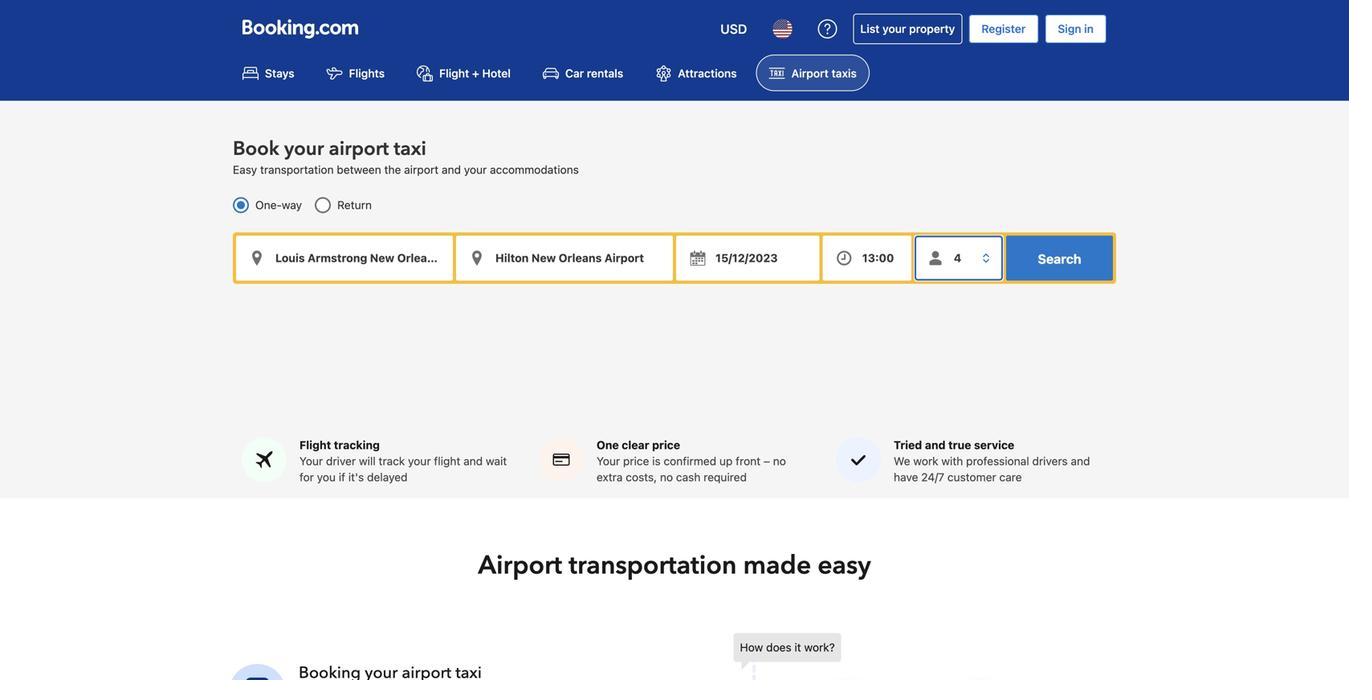 Task type: describe. For each thing, give the bounding box(es) containing it.
sign in link
[[1046, 14, 1107, 43]]

airport taxis link
[[757, 55, 870, 91]]

easy
[[233, 163, 257, 176]]

airport transportation made easy
[[478, 548, 871, 583]]

your inside flight tracking your driver will track your flight and wait for you if it's delayed
[[300, 455, 323, 468]]

flight for flight tracking your driver will track your flight and wait for you if it's delayed
[[300, 439, 331, 452]]

24/7
[[922, 471, 945, 484]]

attractions
[[678, 67, 737, 80]]

transportation inside "book your airport taxi easy transportation between the airport and your accommodations"
[[260, 163, 334, 176]]

15/12/2023 button
[[677, 236, 820, 281]]

list
[[861, 22, 880, 35]]

way
[[282, 198, 302, 212]]

rentals
[[587, 67, 624, 80]]

does
[[767, 641, 792, 654]]

taxis
[[832, 67, 857, 80]]

and up work
[[925, 439, 946, 452]]

1 horizontal spatial no
[[773, 455, 786, 468]]

+
[[472, 67, 479, 80]]

tracking
[[334, 439, 380, 452]]

1 vertical spatial airport
[[404, 163, 439, 176]]

register link
[[969, 14, 1039, 43]]

flight + hotel
[[440, 67, 511, 80]]

property
[[910, 22, 956, 35]]

Enter pick-up location text field
[[236, 236, 453, 281]]

we
[[894, 455, 911, 468]]

driver
[[326, 455, 356, 468]]

0 horizontal spatial booking airport taxi image
[[229, 664, 286, 681]]

car rentals link
[[530, 55, 637, 91]]

tried and true service we work with professional drivers and have 24/7 customer care
[[894, 439, 1091, 484]]

care
[[1000, 471, 1022, 484]]

0 vertical spatial airport
[[329, 136, 389, 162]]

track
[[379, 455, 405, 468]]

sign in
[[1058, 22, 1094, 35]]

professional
[[967, 455, 1030, 468]]

one-way
[[255, 198, 302, 212]]

clear
[[622, 439, 650, 452]]

one-
[[255, 198, 282, 212]]

register
[[982, 22, 1026, 35]]

for
[[300, 471, 314, 484]]

how
[[740, 641, 764, 654]]

front
[[736, 455, 761, 468]]

flight tracking your driver will track your flight and wait for you if it's delayed
[[300, 439, 507, 484]]

will
[[359, 455, 376, 468]]

and right drivers
[[1071, 455, 1091, 468]]

flights link
[[314, 55, 398, 91]]

drivers
[[1033, 455, 1068, 468]]

cash
[[676, 471, 701, 484]]

hotel
[[482, 67, 511, 80]]

in
[[1085, 22, 1094, 35]]

–
[[764, 455, 770, 468]]

sign
[[1058, 22, 1082, 35]]

list your property link
[[854, 14, 963, 44]]

the
[[384, 163, 401, 176]]

costs,
[[626, 471, 657, 484]]

flights
[[349, 67, 385, 80]]

flight + hotel link
[[404, 55, 524, 91]]



Task type: vqa. For each thing, say whether or not it's contained in the screenshot.
(57)
no



Task type: locate. For each thing, give the bounding box(es) containing it.
usd button
[[711, 10, 757, 48]]

no right –
[[773, 455, 786, 468]]

customer
[[948, 471, 997, 484]]

and right the
[[442, 163, 461, 176]]

airport
[[329, 136, 389, 162], [404, 163, 439, 176]]

0 vertical spatial transportation
[[260, 163, 334, 176]]

taxi
[[394, 136, 427, 162]]

0 vertical spatial no
[[773, 455, 786, 468]]

your
[[300, 455, 323, 468], [597, 455, 620, 468]]

2 your from the left
[[597, 455, 620, 468]]

search button
[[1007, 236, 1114, 281]]

your inside one clear price your price is confirmed up front – no extra costs, no cash required
[[597, 455, 620, 468]]

made
[[744, 548, 812, 583]]

1 horizontal spatial price
[[652, 439, 681, 452]]

tried
[[894, 439, 923, 452]]

one
[[597, 439, 619, 452]]

it
[[795, 641, 802, 654]]

search
[[1038, 251, 1082, 267]]

return
[[338, 198, 372, 212]]

13:00
[[863, 251, 895, 265]]

up
[[720, 455, 733, 468]]

Enter destination text field
[[456, 236, 673, 281]]

it's
[[349, 471, 364, 484]]

between
[[337, 163, 381, 176]]

with
[[942, 455, 964, 468]]

accommodations
[[490, 163, 579, 176]]

0 horizontal spatial airport
[[329, 136, 389, 162]]

flight for flight + hotel
[[440, 67, 469, 80]]

service
[[975, 439, 1015, 452]]

your inside flight tracking your driver will track your flight and wait for you if it's delayed
[[408, 455, 431, 468]]

1 horizontal spatial airport
[[404, 163, 439, 176]]

1 vertical spatial price
[[623, 455, 650, 468]]

book
[[233, 136, 279, 162]]

true
[[949, 439, 972, 452]]

flight inside flight + hotel link
[[440, 67, 469, 80]]

1 vertical spatial airport
[[478, 548, 563, 583]]

airport for airport taxis
[[792, 67, 829, 80]]

and inside "book your airport taxi easy transportation between the airport and your accommodations"
[[442, 163, 461, 176]]

your up for at the left bottom of the page
[[300, 455, 323, 468]]

airport up between
[[329, 136, 389, 162]]

1 vertical spatial transportation
[[569, 548, 737, 583]]

your
[[883, 22, 907, 35], [284, 136, 324, 162], [464, 163, 487, 176], [408, 455, 431, 468]]

your right track
[[408, 455, 431, 468]]

easy
[[818, 548, 871, 583]]

airport down the taxi
[[404, 163, 439, 176]]

you
[[317, 471, 336, 484]]

0 horizontal spatial your
[[300, 455, 323, 468]]

and left the wait
[[464, 455, 483, 468]]

how does it work?
[[740, 641, 835, 654]]

0 horizontal spatial airport
[[478, 548, 563, 583]]

13:00 button
[[823, 236, 912, 281]]

1 horizontal spatial flight
[[440, 67, 469, 80]]

have
[[894, 471, 919, 484]]

1 horizontal spatial booking airport taxi image
[[734, 634, 1071, 681]]

car
[[566, 67, 584, 80]]

work
[[914, 455, 939, 468]]

0 horizontal spatial no
[[660, 471, 673, 484]]

attractions link
[[643, 55, 750, 91]]

flight inside flight tracking your driver will track your flight and wait for you if it's delayed
[[300, 439, 331, 452]]

your left accommodations
[[464, 163, 487, 176]]

0 horizontal spatial price
[[623, 455, 650, 468]]

1 horizontal spatial your
[[597, 455, 620, 468]]

0 vertical spatial price
[[652, 439, 681, 452]]

price down the clear
[[623, 455, 650, 468]]

transportation
[[260, 163, 334, 176], [569, 548, 737, 583]]

work?
[[805, 641, 835, 654]]

booking airport taxi image
[[734, 634, 1071, 681], [229, 664, 286, 681]]

airport for airport transportation made easy
[[478, 548, 563, 583]]

stays
[[265, 67, 295, 80]]

1 your from the left
[[300, 455, 323, 468]]

is
[[653, 455, 661, 468]]

delayed
[[367, 471, 408, 484]]

extra
[[597, 471, 623, 484]]

flight
[[434, 455, 461, 468]]

your right book
[[284, 136, 324, 162]]

your down 'one'
[[597, 455, 620, 468]]

15/12/2023
[[716, 251, 778, 265]]

and inside flight tracking your driver will track your flight and wait for you if it's delayed
[[464, 455, 483, 468]]

0 vertical spatial flight
[[440, 67, 469, 80]]

and
[[442, 163, 461, 176], [925, 439, 946, 452], [464, 455, 483, 468], [1071, 455, 1091, 468]]

no
[[773, 455, 786, 468], [660, 471, 673, 484]]

stays link
[[230, 55, 307, 91]]

1 horizontal spatial transportation
[[569, 548, 737, 583]]

price up is
[[652, 439, 681, 452]]

airport taxis
[[792, 67, 857, 80]]

if
[[339, 471, 346, 484]]

required
[[704, 471, 747, 484]]

price
[[652, 439, 681, 452], [623, 455, 650, 468]]

1 horizontal spatial airport
[[792, 67, 829, 80]]

0 horizontal spatial flight
[[300, 439, 331, 452]]

1 vertical spatial flight
[[300, 439, 331, 452]]

0 vertical spatial airport
[[792, 67, 829, 80]]

no down is
[[660, 471, 673, 484]]

wait
[[486, 455, 507, 468]]

0 horizontal spatial transportation
[[260, 163, 334, 176]]

list your property
[[861, 22, 956, 35]]

flight up driver
[[300, 439, 331, 452]]

your right list
[[883, 22, 907, 35]]

booking.com online hotel reservations image
[[243, 19, 358, 39]]

one clear price your price is confirmed up front – no extra costs, no cash required
[[597, 439, 786, 484]]

1 vertical spatial no
[[660, 471, 673, 484]]

usd
[[721, 21, 747, 37]]

flight left +
[[440, 67, 469, 80]]

car rentals
[[566, 67, 624, 80]]

confirmed
[[664, 455, 717, 468]]

airport
[[792, 67, 829, 80], [478, 548, 563, 583]]

flight
[[440, 67, 469, 80], [300, 439, 331, 452]]

book your airport taxi easy transportation between the airport and your accommodations
[[233, 136, 579, 176]]



